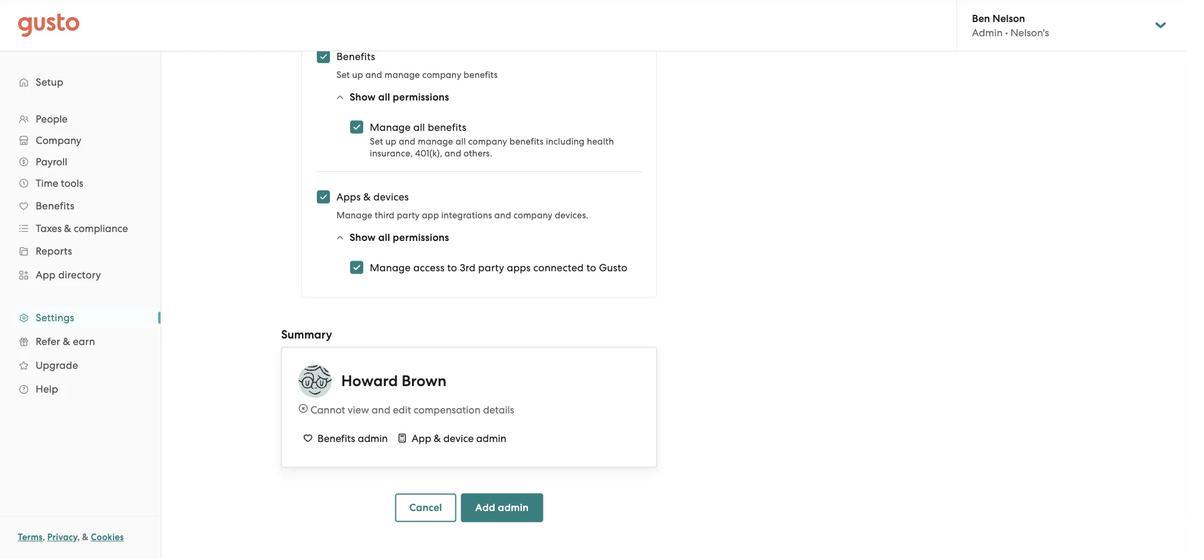 Task type: describe. For each thing, give the bounding box(es) containing it.
nelson
[[993, 12, 1026, 24]]

help link
[[12, 378, 149, 400]]

all inside set up and manage all company benefits including health insurance, 401(k), and others.
[[456, 137, 466, 147]]

2 vertical spatial benefits
[[318, 433, 355, 444]]

earn
[[73, 336, 95, 347]]

2 horizontal spatial company
[[514, 210, 553, 220]]

add
[[476, 502, 496, 514]]

show all permissions for access
[[350, 232, 449, 244]]

1 vertical spatial party
[[479, 262, 505, 274]]

and right the 401(k),
[[445, 148, 462, 159]]

details
[[483, 404, 515, 416]]

add admin
[[476, 502, 529, 514]]

apps
[[507, 262, 531, 274]]

Benefits checkbox
[[311, 44, 337, 70]]

admin down details
[[477, 433, 507, 444]]

insurance,
[[370, 148, 413, 159]]

refer & earn
[[36, 336, 95, 347]]

company inside set up and manage all company benefits including health insurance, 401(k), and others.
[[468, 137, 508, 147]]

manage for manage third party app integrations and company devices.
[[337, 210, 373, 220]]

home image
[[18, 13, 80, 37]]

cookies
[[91, 532, 124, 543]]

edit
[[393, 404, 411, 416]]

compliance
[[74, 223, 128, 234]]

app
[[422, 210, 439, 220]]

permissions for up
[[393, 91, 449, 104]]

benefits inside set up and manage all company benefits including health insurance, 401(k), and others.
[[510, 137, 544, 147]]

tools
[[61, 177, 83, 189]]

2 to from the left
[[587, 262, 597, 274]]

apps
[[337, 191, 361, 203]]

compensation
[[414, 404, 481, 416]]

and right integrations
[[495, 210, 512, 220]]

& left cookies
[[82, 532, 89, 543]]

setup
[[36, 76, 64, 88]]

Manage access to 3rd party apps connected to Gusto checkbox
[[344, 255, 370, 281]]

cancel
[[410, 502, 442, 514]]

privacy link
[[47, 532, 77, 543]]

cannot view and edit compensation details
[[308, 404, 515, 416]]

up for set up and manage all company benefits including health insurance, 401(k), and others.
[[386, 137, 397, 147]]

summary
[[281, 328, 332, 341]]

all up the 401(k),
[[414, 121, 425, 133]]

set for set up and manage company benefits
[[337, 70, 350, 80]]

others.
[[464, 148, 493, 159]]

view
[[348, 404, 369, 416]]

nelson's
[[1011, 27, 1050, 39]]

and for all
[[399, 137, 416, 147]]

ben
[[973, 12, 991, 24]]

manage access to 3rd party apps connected to gusto
[[370, 262, 628, 274]]

settings link
[[12, 307, 149, 328]]

device
[[444, 433, 474, 444]]

people
[[36, 113, 68, 125]]

manage for manage access to 3rd party apps connected to gusto
[[370, 262, 411, 274]]

& for earn
[[63, 336, 70, 347]]

0 vertical spatial company
[[423, 70, 462, 80]]

refer
[[36, 336, 60, 347]]

up for set up and manage company benefits
[[352, 70, 363, 80]]

company button
[[12, 130, 149, 151]]

app for app & device admin
[[412, 433, 432, 444]]

apps & devices
[[337, 191, 409, 203]]

howard
[[341, 372, 398, 390]]

app & device admin
[[412, 433, 507, 444]]

refer & earn link
[[12, 331, 149, 352]]

•
[[1006, 27, 1009, 39]]

including
[[546, 137, 585, 147]]

payroll button
[[12, 151, 149, 173]]

admin for add
[[498, 502, 529, 514]]

benefits inside gusto navigation element
[[36, 200, 74, 212]]

payroll
[[36, 156, 67, 168]]

terms , privacy , & cookies
[[18, 532, 124, 543]]

add admin button
[[461, 494, 543, 522]]

devices.
[[555, 210, 589, 220]]

& for devices
[[364, 191, 371, 203]]



Task type: locate. For each thing, give the bounding box(es) containing it.
and left edit at left bottom
[[372, 404, 391, 416]]

upgrade
[[36, 359, 78, 371]]

show all permissions for up
[[350, 91, 449, 104]]

2 show from the top
[[350, 232, 376, 244]]

brown
[[402, 372, 447, 390]]

1 vertical spatial set
[[370, 137, 383, 147]]

app
[[36, 269, 56, 281], [412, 433, 432, 444]]

2 permissions from the top
[[393, 232, 449, 244]]

all down third
[[379, 232, 391, 244]]

devices
[[374, 191, 409, 203]]

manage for company
[[385, 70, 420, 80]]

0 vertical spatial show all permissions
[[350, 91, 449, 104]]

1 horizontal spatial set
[[370, 137, 383, 147]]

0 vertical spatial app
[[36, 269, 56, 281]]

connected
[[534, 262, 584, 274]]

& left earn
[[63, 336, 70, 347]]

people button
[[12, 108, 149, 130]]

1 show all permissions from the top
[[350, 91, 449, 104]]

1 vertical spatial benefits
[[36, 200, 74, 212]]

party right 3rd
[[479, 262, 505, 274]]

party left app
[[397, 210, 420, 220]]

0 horizontal spatial to
[[448, 262, 457, 274]]

permissions
[[393, 91, 449, 104], [393, 232, 449, 244]]

permissions for access
[[393, 232, 449, 244]]

1 horizontal spatial up
[[386, 137, 397, 147]]

all
[[379, 91, 391, 104], [414, 121, 425, 133], [456, 137, 466, 147], [379, 232, 391, 244]]

show all permissions down set up and manage company benefits
[[350, 91, 449, 104]]

manage up manage all benefits
[[385, 70, 420, 80]]

0 vertical spatial up
[[352, 70, 363, 80]]

to
[[448, 262, 457, 274], [587, 262, 597, 274]]

0 vertical spatial benefits
[[464, 70, 498, 80]]

1 vertical spatial company
[[468, 137, 508, 147]]

show for set up and manage all company benefits including health insurance, 401(k), and others.
[[350, 91, 376, 104]]

admin
[[973, 27, 1003, 39]]

up right the benefits option
[[352, 70, 363, 80]]

0 horizontal spatial app
[[36, 269, 56, 281]]

0 vertical spatial manage
[[385, 70, 420, 80]]

and right the benefits option
[[366, 70, 382, 80]]

all up the others.
[[456, 137, 466, 147]]

401(k),
[[415, 148, 443, 159]]

0 vertical spatial permissions
[[393, 91, 449, 104]]

and
[[366, 70, 382, 80], [399, 137, 416, 147], [445, 148, 462, 159], [495, 210, 512, 220], [372, 404, 391, 416]]

& for device
[[434, 433, 441, 444]]

& left device
[[434, 433, 441, 444]]

& right taxes
[[64, 223, 71, 234]]

admin right add
[[498, 502, 529, 514]]

set
[[337, 70, 350, 80], [370, 137, 383, 147]]

manage up the 401(k),
[[418, 137, 454, 147]]

0 vertical spatial manage
[[370, 121, 411, 133]]

up
[[352, 70, 363, 80], [386, 137, 397, 147]]

permissions down app
[[393, 232, 449, 244]]

manage down apps
[[337, 210, 373, 220]]

manage up the insurance,
[[370, 121, 411, 133]]

settings
[[36, 312, 74, 324]]

show
[[350, 91, 376, 104], [350, 232, 376, 244]]

app down cannot view and edit compensation details
[[412, 433, 432, 444]]

1 , from the left
[[43, 532, 45, 543]]

1 vertical spatial show all permissions
[[350, 232, 449, 244]]

smiling face image
[[299, 365, 332, 398]]

health
[[587, 137, 614, 147]]

help
[[36, 383, 58, 395]]

2 vertical spatial benefits
[[510, 137, 544, 147]]

show down set up and manage company benefits
[[350, 91, 376, 104]]

and for company
[[366, 70, 382, 80]]

2 show all permissions from the top
[[350, 232, 449, 244]]

benefits admin
[[318, 433, 388, 444]]

Apps & devices checkbox
[[311, 184, 337, 210]]

0 horizontal spatial ,
[[43, 532, 45, 543]]

,
[[43, 532, 45, 543], [77, 532, 80, 543]]

1 vertical spatial app
[[412, 433, 432, 444]]

1 vertical spatial up
[[386, 137, 397, 147]]

integrations
[[442, 210, 492, 220]]

1 horizontal spatial company
[[468, 137, 508, 147]]

admin inside button
[[498, 502, 529, 514]]

show for manage access to 3rd party apps connected to gusto
[[350, 232, 376, 244]]

app inside gusto navigation element
[[36, 269, 56, 281]]

all down set up and manage company benefits
[[379, 91, 391, 104]]

benefits
[[464, 70, 498, 80], [428, 121, 467, 133], [510, 137, 544, 147]]

0 horizontal spatial up
[[352, 70, 363, 80]]

gusto
[[599, 262, 628, 274]]

third
[[375, 210, 395, 220]]

0 vertical spatial party
[[397, 210, 420, 220]]

app directory link
[[12, 264, 149, 286]]

up up the insurance,
[[386, 137, 397, 147]]

app for app directory
[[36, 269, 56, 281]]

manage third party app integrations and company devices.
[[337, 210, 589, 220]]

benefits
[[337, 51, 375, 63], [36, 200, 74, 212], [318, 433, 355, 444]]

, left cookies
[[77, 532, 80, 543]]

& right apps
[[364, 191, 371, 203]]

3rd
[[460, 262, 476, 274]]

set for set up and manage all company benefits including health insurance, 401(k), and others.
[[370, 137, 383, 147]]

directory
[[58, 269, 101, 281]]

0 vertical spatial set
[[337, 70, 350, 80]]

taxes & compliance
[[36, 223, 128, 234]]

list containing people
[[0, 108, 161, 401]]

permissions down set up and manage company benefits
[[393, 91, 449, 104]]

set inside set up and manage all company benefits including health insurance, 401(k), and others.
[[370, 137, 383, 147]]

manage
[[385, 70, 420, 80], [418, 137, 454, 147]]

2 vertical spatial manage
[[370, 262, 411, 274]]

company up the others.
[[468, 137, 508, 147]]

company up manage all benefits
[[423, 70, 462, 80]]

manage all benefits
[[370, 121, 467, 133]]

1 vertical spatial manage
[[337, 210, 373, 220]]

benefits link
[[12, 195, 149, 217]]

company
[[36, 134, 81, 146]]

1 show from the top
[[350, 91, 376, 104]]

time tools button
[[12, 173, 149, 194]]

show up manage access to 3rd party apps connected to gusto option
[[350, 232, 376, 244]]

& inside dropdown button
[[64, 223, 71, 234]]

party
[[397, 210, 420, 220], [479, 262, 505, 274]]

0 vertical spatial benefits
[[337, 51, 375, 63]]

cookies button
[[91, 530, 124, 544]]

1 horizontal spatial app
[[412, 433, 432, 444]]

howard brown
[[341, 372, 447, 390]]

and for compensation
[[372, 404, 391, 416]]

app directory
[[36, 269, 101, 281]]

to left 3rd
[[448, 262, 457, 274]]

2 , from the left
[[77, 532, 80, 543]]

set up and manage all company benefits including health insurance, 401(k), and others.
[[370, 137, 614, 159]]

company
[[423, 70, 462, 80], [468, 137, 508, 147], [514, 210, 553, 220]]

1 vertical spatial show
[[350, 232, 376, 244]]

privacy
[[47, 532, 77, 543]]

upgrade link
[[12, 355, 149, 376]]

ben nelson admin • nelson's
[[973, 12, 1050, 39]]

0 horizontal spatial set
[[337, 70, 350, 80]]

set up and manage company benefits
[[337, 70, 498, 80]]

time tools
[[36, 177, 83, 189]]

taxes
[[36, 223, 62, 234]]

terms
[[18, 532, 43, 543]]

time
[[36, 177, 58, 189]]

0 vertical spatial show
[[350, 91, 376, 104]]

terms link
[[18, 532, 43, 543]]

manage
[[370, 121, 411, 133], [337, 210, 373, 220], [370, 262, 411, 274]]

access
[[414, 262, 445, 274]]

&
[[364, 191, 371, 203], [64, 223, 71, 234], [63, 336, 70, 347], [434, 433, 441, 444], [82, 532, 89, 543]]

admin for benefits
[[358, 433, 388, 444]]

None checkbox
[[344, 114, 370, 140]]

manage left access
[[370, 262, 411, 274]]

1 vertical spatial permissions
[[393, 232, 449, 244]]

show all permissions
[[350, 91, 449, 104], [350, 232, 449, 244]]

1 horizontal spatial to
[[587, 262, 597, 274]]

and down manage all benefits
[[399, 137, 416, 147]]

to left gusto
[[587, 262, 597, 274]]

admin
[[358, 433, 388, 444], [477, 433, 507, 444], [498, 502, 529, 514]]

taxes & compliance button
[[12, 218, 149, 239]]

reports
[[36, 245, 72, 257]]

manage for all
[[418, 137, 454, 147]]

1 permissions from the top
[[393, 91, 449, 104]]

& for compliance
[[64, 223, 71, 234]]

1 to from the left
[[448, 262, 457, 274]]

admin down view
[[358, 433, 388, 444]]

setup link
[[12, 71, 149, 93]]

reports link
[[12, 240, 149, 262]]

show all permissions down third
[[350, 232, 449, 244]]

0 horizontal spatial party
[[397, 210, 420, 220]]

list
[[0, 108, 161, 401]]

cancel button
[[395, 494, 457, 522]]

1 vertical spatial benefits
[[428, 121, 467, 133]]

gusto navigation element
[[0, 51, 161, 420]]

up inside set up and manage all company benefits including health insurance, 401(k), and others.
[[386, 137, 397, 147]]

1 vertical spatial manage
[[418, 137, 454, 147]]

manage for manage all benefits
[[370, 121, 411, 133]]

2 vertical spatial company
[[514, 210, 553, 220]]

app down reports
[[36, 269, 56, 281]]

1 horizontal spatial ,
[[77, 532, 80, 543]]

manage inside set up and manage all company benefits including health insurance, 401(k), and others.
[[418, 137, 454, 147]]

cannot
[[311, 404, 345, 416]]

1 horizontal spatial party
[[479, 262, 505, 274]]

, left privacy
[[43, 532, 45, 543]]

company left devices.
[[514, 210, 553, 220]]

0 horizontal spatial company
[[423, 70, 462, 80]]



Task type: vqa. For each thing, say whether or not it's contained in the screenshot.
the all in the Set Up And Manage All Company Benefits Including Health Insurance, 401(K), And Others.
yes



